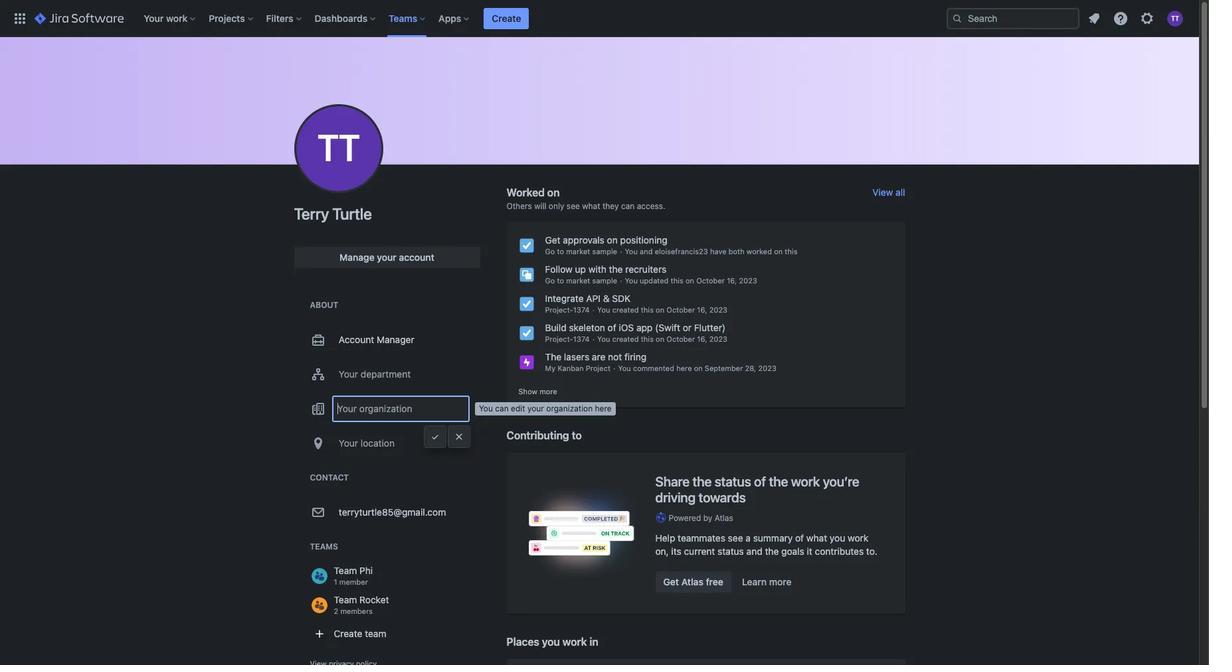 Task type: describe. For each thing, give the bounding box(es) containing it.
app
[[636, 322, 653, 334]]

work left in
[[563, 636, 587, 648]]

you for the
[[625, 276, 638, 285]]

go for follow up with the recruiters
[[545, 276, 555, 285]]

contributes
[[815, 546, 864, 557]]

organization
[[546, 404, 593, 414]]

profile image actions image
[[331, 141, 346, 157]]

create team image
[[314, 629, 325, 640]]

filters button
[[262, 8, 307, 29]]

learn more
[[742, 577, 792, 588]]

work inside dropdown button
[[166, 12, 188, 24]]

of inside share the status of the work you're driving towards
[[754, 474, 766, 489]]

projects button
[[205, 8, 258, 29]]

1 vertical spatial teams
[[310, 542, 338, 552]]

you and eloisefrancis23 have both worked on this
[[625, 247, 798, 256]]

project- for integrate
[[545, 306, 573, 314]]

and inside help teammates see a summary of what you work on, its current status and the goals it contributes to.
[[747, 546, 763, 557]]

apps button
[[435, 8, 475, 29]]

manager
[[377, 334, 414, 345]]

to for follow
[[557, 276, 564, 285]]

updated
[[640, 276, 669, 285]]

go for get approvals on positioning
[[545, 247, 555, 256]]

project-1374 for build
[[545, 335, 590, 343]]

it
[[807, 546, 812, 557]]

october for app
[[667, 335, 695, 343]]

eloisefrancis23
[[655, 247, 708, 256]]

search image
[[952, 13, 963, 24]]

get atlas free
[[663, 577, 724, 588]]

sample for on
[[592, 247, 617, 256]]

2
[[334, 607, 338, 616]]

market for up
[[566, 276, 590, 285]]

are
[[592, 351, 606, 363]]

learn more button
[[734, 572, 800, 593]]

your location
[[339, 438, 395, 449]]

sample for with
[[592, 276, 617, 285]]

the
[[545, 351, 562, 363]]

commented
[[633, 364, 674, 373]]

on down (swift
[[656, 335, 664, 343]]

powered by atlas
[[669, 513, 733, 523]]

powered by atlas link
[[655, 513, 884, 524]]

your work
[[144, 12, 188, 24]]

work inside help teammates see a summary of what you work on, its current status and the goals it contributes to.
[[848, 533, 869, 544]]

what inside help teammates see a summary of what you work on, its current status and the goals it contributes to.
[[806, 533, 827, 544]]

16, for recruiters
[[727, 276, 737, 285]]

terry turtle
[[294, 205, 372, 223]]

1
[[334, 578, 337, 587]]

with
[[589, 264, 606, 275]]

can inside tooltip
[[495, 404, 509, 414]]

team phi 1 member
[[334, 565, 373, 587]]

1 vertical spatial 16,
[[697, 306, 707, 314]]

on,
[[655, 546, 669, 557]]

you updated this on october 16, 2023
[[625, 276, 757, 285]]

not
[[608, 351, 622, 363]]

share the status of the work you're driving towards
[[655, 474, 859, 505]]

0 vertical spatial see
[[567, 201, 580, 211]]

view
[[873, 187, 893, 198]]

current
[[684, 546, 715, 557]]

1 horizontal spatial can
[[621, 201, 635, 211]]

summary
[[753, 533, 793, 544]]

on up only
[[547, 187, 560, 199]]

member
[[339, 578, 368, 587]]

you for not
[[618, 364, 631, 373]]

created for sdk
[[612, 306, 639, 314]]

my
[[545, 364, 556, 373]]

this right worked
[[785, 247, 798, 256]]

in
[[590, 636, 598, 648]]

members
[[340, 607, 373, 616]]

get approvals on positioning
[[545, 235, 668, 246]]

1374 for api
[[573, 306, 590, 314]]

notifications image
[[1086, 10, 1102, 26]]

create button
[[484, 8, 529, 29]]

account
[[339, 334, 374, 345]]

show more link
[[519, 387, 557, 397]]

on down eloisefrancis23
[[686, 276, 694, 285]]

this for follow up with the recruiters
[[671, 276, 684, 285]]

team
[[365, 629, 386, 640]]

get for get approvals on positioning
[[545, 235, 560, 246]]

positioning
[[620, 235, 668, 246]]

your work button
[[140, 8, 201, 29]]

learn
[[742, 577, 767, 588]]

on right worked
[[774, 247, 783, 256]]

sdk
[[612, 293, 631, 304]]

rocket
[[360, 595, 389, 606]]

go to market sample for up
[[545, 276, 617, 285]]

towards
[[699, 490, 746, 505]]

account manager
[[339, 334, 414, 345]]

kanban
[[558, 364, 584, 373]]

will
[[534, 201, 546, 211]]

its
[[671, 546, 681, 557]]

help image
[[1113, 10, 1129, 26]]

teams button
[[385, 8, 431, 29]]

atlas inside button
[[681, 577, 704, 588]]

apps
[[439, 12, 461, 24]]

integrate
[[545, 293, 584, 304]]

the up towards
[[693, 474, 712, 489]]

integrate api & sdk
[[545, 293, 631, 304]]

projects
[[209, 12, 245, 24]]

api
[[586, 293, 601, 304]]

status inside share the status of the work you're driving towards
[[715, 474, 751, 489]]

you down positioning
[[625, 247, 638, 256]]

or
[[683, 322, 692, 334]]

go to market sample for approvals
[[545, 247, 617, 256]]

driving
[[655, 490, 696, 505]]

atlas image
[[655, 513, 666, 524]]

worked
[[747, 247, 772, 256]]

a
[[746, 533, 751, 544]]

flutter)
[[694, 322, 726, 334]]

this for build skeleton of ios app (swift or flutter)
[[641, 335, 654, 343]]

dashboards button
[[311, 8, 381, 29]]

access.
[[637, 201, 665, 211]]

Your organization field
[[333, 397, 468, 421]]

by
[[703, 513, 712, 523]]

project
[[586, 364, 611, 373]]



Task type: locate. For each thing, give the bounding box(es) containing it.
1 vertical spatial your
[[528, 404, 544, 414]]

2023 right 28,
[[758, 364, 777, 373]]

get for get atlas free
[[663, 577, 679, 588]]

you right places at the bottom left of the page
[[542, 636, 560, 648]]

1 vertical spatial go
[[545, 276, 555, 285]]

&
[[603, 293, 610, 304]]

1 vertical spatial to
[[557, 276, 564, 285]]

what up it
[[806, 533, 827, 544]]

market down up
[[566, 276, 590, 285]]

banner containing your work
[[0, 0, 1199, 37]]

1 vertical spatial what
[[806, 533, 827, 544]]

build skeleton of ios app (swift or flutter)
[[545, 322, 726, 334]]

teams
[[389, 12, 417, 24], [310, 542, 338, 552]]

0 horizontal spatial your
[[377, 252, 397, 263]]

up
[[575, 264, 586, 275]]

the down summary
[[765, 546, 779, 557]]

1374 down skeleton
[[573, 335, 590, 343]]

have
[[710, 247, 727, 256]]

more for learn more
[[769, 577, 792, 588]]

2 vertical spatial october
[[667, 335, 695, 343]]

about
[[310, 300, 338, 310]]

both
[[729, 247, 745, 256]]

1 vertical spatial of
[[754, 474, 766, 489]]

0 vertical spatial project-
[[545, 306, 573, 314]]

0 vertical spatial go to market sample
[[545, 247, 617, 256]]

all
[[896, 187, 905, 198]]

1 go from the top
[[545, 247, 555, 256]]

you created this on october 16, 2023 for ios
[[597, 335, 728, 343]]

1 vertical spatial created
[[612, 335, 639, 343]]

project-
[[545, 306, 573, 314], [545, 335, 573, 343]]

0 horizontal spatial create
[[334, 629, 362, 640]]

2 project-1374 from the top
[[545, 335, 590, 343]]

sample
[[592, 247, 617, 256], [592, 276, 617, 285]]

the right with
[[609, 264, 623, 275]]

1 vertical spatial more
[[769, 577, 792, 588]]

1 team from the top
[[334, 565, 357, 577]]

0 horizontal spatial more
[[540, 387, 557, 396]]

and
[[640, 247, 653, 256], [747, 546, 763, 557]]

team inside team phi 1 member
[[334, 565, 357, 577]]

status up towards
[[715, 474, 751, 489]]

contact
[[310, 473, 349, 483]]

department
[[361, 369, 411, 380]]

0 vertical spatial what
[[582, 201, 600, 211]]

to.
[[866, 546, 878, 557]]

primary element
[[8, 0, 947, 37]]

0 vertical spatial project-1374
[[545, 306, 590, 314]]

(swift
[[655, 322, 680, 334]]

my kanban project
[[545, 364, 611, 373]]

on
[[547, 187, 560, 199], [607, 235, 618, 246], [774, 247, 783, 256], [686, 276, 694, 285], [656, 306, 664, 314], [656, 335, 664, 343], [694, 364, 703, 373]]

october up the or
[[667, 306, 695, 314]]

help
[[655, 533, 675, 544]]

your down show more link
[[528, 404, 544, 414]]

2 team from the top
[[334, 595, 357, 606]]

0 vertical spatial create
[[492, 12, 521, 24]]

0 vertical spatial and
[[640, 247, 653, 256]]

1 vertical spatial and
[[747, 546, 763, 557]]

1 vertical spatial atlas
[[681, 577, 704, 588]]

2 vertical spatial your
[[339, 438, 358, 449]]

view all link
[[873, 187, 905, 198]]

1 horizontal spatial here
[[676, 364, 692, 373]]

1 vertical spatial status
[[718, 546, 744, 557]]

1 project-1374 from the top
[[545, 306, 590, 314]]

16, for app
[[697, 335, 707, 343]]

build
[[545, 322, 567, 334]]

worked
[[507, 187, 545, 199]]

follow
[[545, 264, 573, 275]]

0 horizontal spatial you
[[542, 636, 560, 648]]

you down the recruiters
[[625, 276, 638, 285]]

1 vertical spatial here
[[595, 404, 612, 414]]

0 vertical spatial 16,
[[727, 276, 737, 285]]

team for team rocket
[[334, 595, 357, 606]]

1 go to market sample from the top
[[545, 247, 617, 256]]

manage
[[340, 252, 375, 263]]

0 vertical spatial to
[[557, 247, 564, 256]]

can
[[621, 201, 635, 211], [495, 404, 509, 414]]

1 horizontal spatial your
[[528, 404, 544, 414]]

0 horizontal spatial get
[[545, 235, 560, 246]]

2023 for firing
[[758, 364, 777, 373]]

1 vertical spatial project-
[[545, 335, 573, 343]]

dashboards
[[315, 12, 368, 24]]

appswitcher icon image
[[12, 10, 28, 26]]

created down ios
[[612, 335, 639, 343]]

and down positioning
[[640, 247, 653, 256]]

work inside share the status of the work you're driving towards
[[791, 474, 820, 489]]

2 project- from the top
[[545, 335, 573, 343]]

create team
[[334, 629, 386, 640]]

0 horizontal spatial can
[[495, 404, 509, 414]]

28,
[[745, 364, 756, 373]]

1 horizontal spatial see
[[728, 533, 743, 544]]

created down the sdk
[[612, 306, 639, 314]]

project-1374 down the build
[[545, 335, 590, 343]]

help teammates see a summary of what you work on, its current status and the goals it contributes to.
[[655, 533, 878, 557]]

0 horizontal spatial teams
[[310, 542, 338, 552]]

0 horizontal spatial of
[[608, 322, 616, 334]]

more right learn
[[769, 577, 792, 588]]

project-1374
[[545, 306, 590, 314], [545, 335, 590, 343]]

team rocket 2 members
[[334, 595, 389, 616]]

more for show more
[[540, 387, 557, 396]]

created for ios
[[612, 335, 639, 343]]

16, down flutter)
[[697, 335, 707, 343]]

you created this on october 16, 2023 down (swift
[[597, 335, 728, 343]]

here
[[676, 364, 692, 373], [595, 404, 612, 414]]

0 vertical spatial more
[[540, 387, 557, 396]]

1 vertical spatial can
[[495, 404, 509, 414]]

1 vertical spatial see
[[728, 533, 743, 544]]

0 vertical spatial you
[[830, 533, 845, 544]]

0 vertical spatial status
[[715, 474, 751, 489]]

teams left apps
[[389, 12, 417, 24]]

go to market sample down up
[[545, 276, 617, 285]]

create for create team
[[334, 629, 362, 640]]

1 horizontal spatial of
[[754, 474, 766, 489]]

2 market from the top
[[566, 276, 590, 285]]

2023 for app
[[709, 335, 728, 343]]

you commented here on september 28, 2023
[[618, 364, 777, 373]]

turtle
[[332, 205, 372, 223]]

1 horizontal spatial teams
[[389, 12, 417, 24]]

0 vertical spatial your
[[377, 252, 397, 263]]

1 vertical spatial project-1374
[[545, 335, 590, 343]]

0 vertical spatial created
[[612, 306, 639, 314]]

your for your department
[[339, 369, 358, 380]]

on up (swift
[[656, 306, 664, 314]]

contributing to
[[507, 430, 582, 442]]

go to market sample down approvals
[[545, 247, 617, 256]]

worked on
[[507, 187, 560, 199]]

filters
[[266, 12, 293, 24]]

october down the or
[[667, 335, 695, 343]]

get up follow
[[545, 235, 560, 246]]

you can edit your organization here
[[479, 404, 612, 414]]

go down follow
[[545, 276, 555, 285]]

show
[[519, 387, 538, 396]]

status
[[715, 474, 751, 489], [718, 546, 744, 557]]

1 vertical spatial market
[[566, 276, 590, 285]]

your
[[144, 12, 164, 24], [339, 369, 358, 380], [339, 438, 358, 449]]

Search field
[[947, 8, 1080, 29]]

account
[[399, 252, 434, 263]]

sample down follow up with the recruiters
[[592, 276, 617, 285]]

2 horizontal spatial of
[[795, 533, 804, 544]]

atlas right by
[[715, 513, 733, 523]]

this up the app
[[641, 306, 654, 314]]

places you work in
[[507, 636, 598, 648]]

cancel image
[[453, 432, 464, 442]]

see inside help teammates see a summary of what you work on, its current status and the goals it contributes to.
[[728, 533, 743, 544]]

0 vertical spatial get
[[545, 235, 560, 246]]

october for recruiters
[[696, 276, 725, 285]]

1374 down 'integrate api & sdk'
[[573, 306, 590, 314]]

on left september
[[694, 364, 703, 373]]

team inside the team rocket 2 members
[[334, 595, 357, 606]]

your inside manage your account link
[[377, 252, 397, 263]]

1 horizontal spatial create
[[492, 12, 521, 24]]

others
[[507, 201, 532, 211]]

see right only
[[567, 201, 580, 211]]

your
[[377, 252, 397, 263], [528, 404, 544, 414]]

get down its
[[663, 577, 679, 588]]

project- down the build
[[545, 335, 573, 343]]

1374 for skeleton
[[573, 335, 590, 343]]

1 market from the top
[[566, 247, 590, 256]]

others will only see what they can access.
[[507, 201, 665, 211]]

you created this on october 16, 2023 up (swift
[[597, 306, 728, 314]]

get atlas free button
[[655, 572, 731, 593]]

1 vertical spatial get
[[663, 577, 679, 588]]

teams inside popup button
[[389, 12, 417, 24]]

you can edit your organization here tooltip
[[475, 403, 616, 416]]

1 horizontal spatial you
[[830, 533, 845, 544]]

see
[[567, 201, 580, 211], [728, 533, 743, 544]]

1 project- from the top
[[545, 306, 573, 314]]

sample down get approvals on positioning
[[592, 247, 617, 256]]

this right updated
[[671, 276, 684, 285]]

share
[[655, 474, 690, 489]]

0 horizontal spatial here
[[595, 404, 612, 414]]

can left edit
[[495, 404, 509, 414]]

what left they
[[582, 201, 600, 211]]

2 vertical spatial 16,
[[697, 335, 707, 343]]

jira software image
[[35, 10, 124, 26], [35, 10, 124, 26]]

2 you created this on october 16, 2023 from the top
[[597, 335, 728, 343]]

1 vertical spatial create
[[334, 629, 362, 640]]

1 vertical spatial you created this on october 16, 2023
[[597, 335, 728, 343]]

manage your account link
[[294, 247, 480, 268]]

you up are
[[597, 335, 610, 343]]

2 vertical spatial of
[[795, 533, 804, 544]]

your right manage
[[377, 252, 397, 263]]

1 horizontal spatial get
[[663, 577, 679, 588]]

you inside tooltip
[[479, 404, 493, 414]]

this for integrate api & sdk
[[641, 306, 654, 314]]

project-1374 for integrate
[[545, 306, 590, 314]]

october
[[696, 276, 725, 285], [667, 306, 695, 314], [667, 335, 695, 343]]

you left edit
[[479, 404, 493, 414]]

places
[[507, 636, 539, 648]]

of inside help teammates see a summary of what you work on, its current status and the goals it contributes to.
[[795, 533, 804, 544]]

1 vertical spatial october
[[667, 306, 695, 314]]

the lasers are not firing
[[545, 351, 647, 363]]

show more
[[519, 387, 557, 396]]

here right organization
[[595, 404, 612, 414]]

0 vertical spatial your
[[144, 12, 164, 24]]

the up the powered by atlas link
[[769, 474, 788, 489]]

1 horizontal spatial atlas
[[715, 513, 733, 523]]

go up follow
[[545, 247, 555, 256]]

your inside you can edit your organization here tooltip
[[528, 404, 544, 414]]

0 vertical spatial team
[[334, 565, 357, 577]]

you up contributes
[[830, 533, 845, 544]]

status inside help teammates see a summary of what you work on, its current status and the goals it contributes to.
[[718, 546, 744, 557]]

this
[[785, 247, 798, 256], [671, 276, 684, 285], [641, 306, 654, 314], [641, 335, 654, 343]]

1 created from the top
[[612, 306, 639, 314]]

0 vertical spatial go
[[545, 247, 555, 256]]

team for team phi
[[334, 565, 357, 577]]

0 vertical spatial 1374
[[573, 306, 590, 314]]

2 go from the top
[[545, 276, 555, 285]]

0 vertical spatial of
[[608, 322, 616, 334]]

0 vertical spatial october
[[696, 276, 725, 285]]

2023 up flutter)
[[709, 306, 728, 314]]

create
[[492, 12, 521, 24], [334, 629, 362, 640]]

goals
[[781, 546, 804, 557]]

to up follow
[[557, 247, 564, 256]]

2023 down worked
[[739, 276, 757, 285]]

2 created from the top
[[612, 335, 639, 343]]

atlas left free
[[681, 577, 704, 588]]

2023 for recruiters
[[739, 276, 757, 285]]

see left a
[[728, 533, 743, 544]]

1 vertical spatial team
[[334, 595, 357, 606]]

work left projects
[[166, 12, 188, 24]]

you
[[830, 533, 845, 544], [542, 636, 560, 648]]

to
[[557, 247, 564, 256], [557, 276, 564, 285], [572, 430, 582, 442]]

1 horizontal spatial what
[[806, 533, 827, 544]]

on right approvals
[[607, 235, 618, 246]]

to down follow
[[557, 276, 564, 285]]

confirm image
[[430, 432, 440, 442]]

0 horizontal spatial atlas
[[681, 577, 704, 588]]

the
[[609, 264, 623, 275], [693, 474, 712, 489], [769, 474, 788, 489], [765, 546, 779, 557]]

16, up flutter)
[[697, 306, 707, 314]]

ios
[[619, 322, 634, 334]]

go
[[545, 247, 555, 256], [545, 276, 555, 285]]

here inside you can edit your organization here tooltip
[[595, 404, 612, 414]]

here right commented
[[676, 364, 692, 373]]

settings image
[[1139, 10, 1155, 26]]

september
[[705, 364, 743, 373]]

you down 'not'
[[618, 364, 631, 373]]

this down the app
[[641, 335, 654, 343]]

contributing
[[507, 430, 569, 442]]

terry
[[294, 205, 329, 223]]

they
[[603, 201, 619, 211]]

project- for build
[[545, 335, 573, 343]]

work up to.
[[848, 533, 869, 544]]

project-1374 down integrate in the left top of the page
[[545, 306, 590, 314]]

2023 down flutter)
[[709, 335, 728, 343]]

1 you created this on october 16, 2023 from the top
[[597, 306, 728, 314]]

2 vertical spatial to
[[572, 430, 582, 442]]

teammates
[[678, 533, 725, 544]]

you for ios
[[597, 335, 610, 343]]

you for sdk
[[597, 306, 610, 314]]

project- down integrate in the left top of the page
[[545, 306, 573, 314]]

location
[[361, 438, 395, 449]]

0 horizontal spatial what
[[582, 201, 600, 211]]

get
[[545, 235, 560, 246], [663, 577, 679, 588]]

0 vertical spatial can
[[621, 201, 635, 211]]

only
[[549, 201, 564, 211]]

0 vertical spatial atlas
[[715, 513, 733, 523]]

1 horizontal spatial more
[[769, 577, 792, 588]]

of up the powered by atlas link
[[754, 474, 766, 489]]

of left ios
[[608, 322, 616, 334]]

0 vertical spatial sample
[[592, 247, 617, 256]]

1 vertical spatial sample
[[592, 276, 617, 285]]

lasers
[[564, 351, 589, 363]]

more up you can edit your organization here
[[540, 387, 557, 396]]

2 go to market sample from the top
[[545, 276, 617, 285]]

create right 'apps' dropdown button
[[492, 12, 521, 24]]

of up goals
[[795, 533, 804, 544]]

0 vertical spatial market
[[566, 247, 590, 256]]

atlas
[[715, 513, 733, 523], [681, 577, 704, 588]]

1 sample from the top
[[592, 247, 617, 256]]

go to market sample
[[545, 247, 617, 256], [545, 276, 617, 285]]

create for create
[[492, 12, 521, 24]]

to down organization
[[572, 430, 582, 442]]

2 sample from the top
[[592, 276, 617, 285]]

team up 2
[[334, 595, 357, 606]]

and down a
[[747, 546, 763, 557]]

your for your work
[[144, 12, 164, 24]]

0 vertical spatial you created this on october 16, 2023
[[597, 306, 728, 314]]

create inside the primary element
[[492, 12, 521, 24]]

your profile and settings image
[[1167, 10, 1183, 26]]

team up member
[[334, 565, 357, 577]]

you inside help teammates see a summary of what you work on, its current status and the goals it contributes to.
[[830, 533, 845, 544]]

skeleton
[[569, 322, 605, 334]]

market for approvals
[[566, 247, 590, 256]]

0 horizontal spatial see
[[567, 201, 580, 211]]

more inside button
[[769, 577, 792, 588]]

2 1374 from the top
[[573, 335, 590, 343]]

create down members
[[334, 629, 362, 640]]

1 horizontal spatial and
[[747, 546, 763, 557]]

work left you're
[[791, 474, 820, 489]]

october down you and eloisefrancis23 have both worked on this
[[696, 276, 725, 285]]

16, down both
[[727, 276, 737, 285]]

banner
[[0, 0, 1199, 37]]

can right they
[[621, 201, 635, 211]]

market down approvals
[[566, 247, 590, 256]]

0 vertical spatial teams
[[389, 12, 417, 24]]

1 vertical spatial your
[[339, 369, 358, 380]]

your for your location
[[339, 438, 358, 449]]

the inside help teammates see a summary of what you work on, its current status and the goals it contributes to.
[[765, 546, 779, 557]]

of
[[608, 322, 616, 334], [754, 474, 766, 489], [795, 533, 804, 544]]

teams up 1
[[310, 542, 338, 552]]

follow up with the recruiters
[[545, 264, 667, 275]]

1 vertical spatial 1374
[[573, 335, 590, 343]]

1 vertical spatial go to market sample
[[545, 276, 617, 285]]

get inside button
[[663, 577, 679, 588]]

your inside dropdown button
[[144, 12, 164, 24]]

0 horizontal spatial and
[[640, 247, 653, 256]]

1 1374 from the top
[[573, 306, 590, 314]]

view all
[[873, 187, 905, 198]]

you down &
[[597, 306, 610, 314]]

status right current
[[718, 546, 744, 557]]

firing
[[625, 351, 647, 363]]

you created this on october 16, 2023 for sdk
[[597, 306, 728, 314]]

0 vertical spatial here
[[676, 364, 692, 373]]

1 vertical spatial you
[[542, 636, 560, 648]]

to for get
[[557, 247, 564, 256]]



Task type: vqa. For each thing, say whether or not it's contained in the screenshot.


